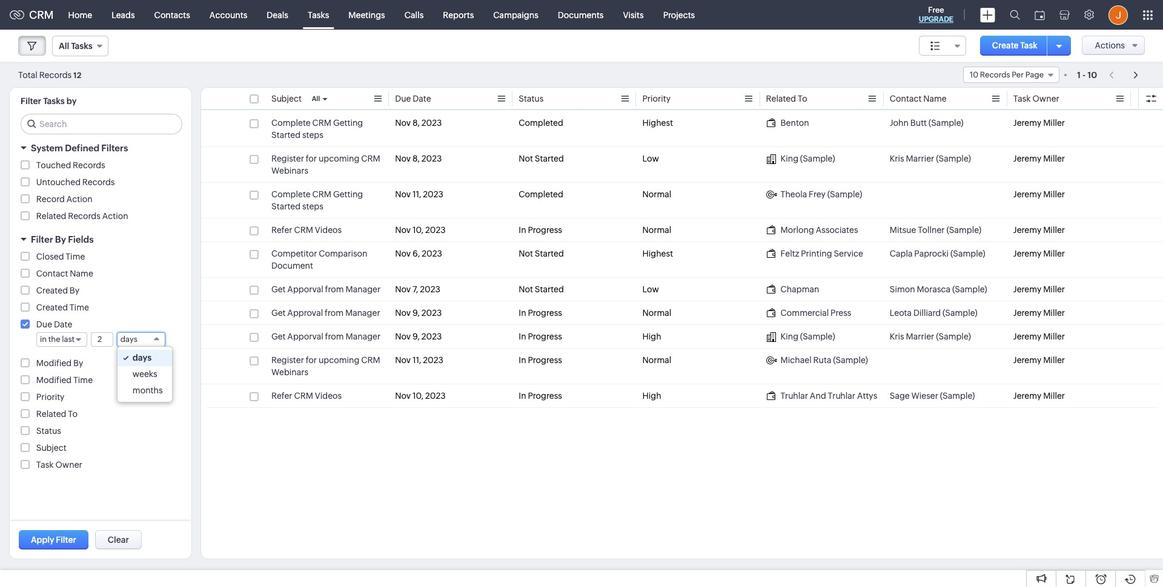 Task type: describe. For each thing, give the bounding box(es) containing it.
apply
[[31, 535, 54, 545]]

complete for nov 11, 2023
[[271, 190, 311, 199]]

not started for nov 6, 2023
[[519, 249, 564, 259]]

miller for kris marrier (sample) link related to high
[[1043, 332, 1065, 342]]

home
[[68, 10, 92, 20]]

feltz printing service link
[[766, 248, 863, 260]]

6,
[[412, 249, 420, 259]]

in progress for commercial
[[519, 308, 562, 318]]

campaigns link
[[484, 0, 548, 29]]

0 horizontal spatial subject
[[36, 443, 66, 453]]

fields
[[68, 234, 94, 245]]

0 horizontal spatial task owner
[[36, 460, 82, 470]]

8 nov from the top
[[395, 332, 411, 342]]

progress for truhlar and truhlar attys
[[528, 391, 562, 401]]

created for created time
[[36, 303, 68, 313]]

(sample) down john butt (sample)
[[936, 154, 971, 164]]

10
[[1088, 70, 1097, 80]]

from for normal
[[325, 308, 344, 318]]

refer crm videos for normal
[[271, 225, 342, 235]]

from for low
[[325, 285, 344, 294]]

12
[[73, 71, 81, 80]]

not for nov 6, 2023
[[519, 249, 533, 259]]

1 horizontal spatial tasks
[[308, 10, 329, 20]]

miller for john butt (sample) link
[[1043, 118, 1065, 128]]

progress for morlong associates
[[528, 225, 562, 235]]

modified time
[[36, 376, 93, 385]]

simon morasca (sample) link
[[890, 283, 987, 296]]

9 miller from the top
[[1043, 356, 1065, 365]]

days inside field
[[120, 335, 137, 344]]

filter by fields
[[31, 234, 94, 245]]

records for untouched
[[82, 177, 115, 187]]

benton link
[[766, 117, 809, 129]]

2023 for high 'king (sample)' link
[[421, 332, 442, 342]]

2023 for theola frey (sample) link
[[423, 190, 443, 199]]

2 jeremy miller from the top
[[1013, 154, 1065, 164]]

0 vertical spatial due
[[395, 94, 411, 104]]

closed time
[[36, 252, 85, 262]]

leads
[[112, 10, 135, 20]]

reports link
[[433, 0, 484, 29]]

feltz printing service
[[781, 249, 863, 259]]

created for created by
[[36, 286, 68, 296]]

8 jeremy miller from the top
[[1013, 332, 1065, 342]]

2023 for morlong associates link
[[425, 225, 446, 235]]

0 horizontal spatial due
[[36, 320, 52, 330]]

documents link
[[548, 0, 613, 29]]

john butt (sample) link
[[890, 117, 964, 129]]

1 vertical spatial owner
[[55, 460, 82, 470]]

miller for sage wieser (sample) link
[[1043, 391, 1065, 401]]

simon morasca (sample)
[[890, 285, 987, 294]]

contacts
[[154, 10, 190, 20]]

complete for nov 8, 2023
[[271, 118, 311, 128]]

0 vertical spatial due date
[[395, 94, 431, 104]]

truhlar and truhlar attys link
[[766, 390, 877, 402]]

manager for low
[[346, 285, 381, 294]]

weeks option
[[117, 366, 172, 383]]

weeks
[[133, 370, 157, 379]]

nov for feltz printing service "link"
[[395, 249, 411, 259]]

total
[[18, 70, 37, 80]]

nov 9, 2023 for get approval from manager
[[395, 308, 442, 318]]

apporval for nov 7, 2023
[[287, 285, 323, 294]]

press
[[831, 308, 851, 318]]

1 horizontal spatial priority
[[642, 94, 671, 104]]

printing
[[801, 249, 832, 259]]

in progress for king
[[519, 332, 562, 342]]

morlong
[[781, 225, 814, 235]]

1 horizontal spatial contact
[[890, 94, 922, 104]]

0 horizontal spatial to
[[68, 409, 78, 419]]

(sample) right frey
[[827, 190, 862, 199]]

started for for
[[535, 154, 564, 164]]

manager for high
[[346, 332, 381, 342]]

0 vertical spatial to
[[798, 94, 807, 104]]

service
[[834, 249, 863, 259]]

0 horizontal spatial related to
[[36, 409, 78, 419]]

tasks link
[[298, 0, 339, 29]]

refer crm videos link for normal
[[271, 224, 342, 236]]

capla
[[890, 249, 913, 259]]

kris marrier (sample) link for high
[[890, 331, 971, 343]]

create task
[[992, 41, 1037, 50]]

1 vertical spatial action
[[102, 211, 128, 221]]

associates
[[816, 225, 858, 235]]

get apporval from manager for nov 7, 2023
[[271, 285, 381, 294]]

2 nov from the top
[[395, 154, 411, 164]]

nov 10, 2023 for high
[[395, 391, 446, 401]]

nov 10, 2023 for normal
[[395, 225, 446, 235]]

john butt (sample)
[[890, 118, 964, 128]]

modified for modified time
[[36, 376, 72, 385]]

simon
[[890, 285, 915, 294]]

Search text field
[[21, 114, 182, 134]]

record action
[[36, 194, 92, 204]]

progress for king (sample)
[[528, 332, 562, 342]]

commercial press
[[781, 308, 851, 318]]

dilliard
[[913, 308, 941, 318]]

accounts link
[[200, 0, 257, 29]]

create
[[992, 41, 1019, 50]]

deals
[[267, 10, 288, 20]]

record
[[36, 194, 65, 204]]

filter inside button
[[56, 535, 76, 545]]

2 truhlar from the left
[[828, 391, 855, 401]]

calls link
[[395, 0, 433, 29]]

approval
[[287, 308, 323, 318]]

miller for kris marrier (sample) link associated with low
[[1043, 154, 1065, 164]]

documents
[[558, 10, 604, 20]]

0 vertical spatial related
[[766, 94, 796, 104]]

michael
[[781, 356, 812, 365]]

related records action
[[36, 211, 128, 221]]

attys
[[857, 391, 877, 401]]

manager for normal
[[345, 308, 380, 318]]

created time
[[36, 303, 89, 313]]

time for created time
[[70, 303, 89, 313]]

2023 for commercial press link
[[421, 308, 442, 318]]

contacts link
[[145, 0, 200, 29]]

nov 11, 2023 for complete crm getting started steps
[[395, 190, 443, 199]]

not for nov 7, 2023
[[519, 285, 533, 294]]

8, for complete crm getting started steps
[[412, 118, 420, 128]]

0 vertical spatial contact name
[[890, 94, 947, 104]]

morlong associates
[[781, 225, 858, 235]]

9 jeremy from the top
[[1013, 356, 1041, 365]]

get for low
[[271, 285, 286, 294]]

progress for commercial press
[[528, 308, 562, 318]]

records for touched
[[73, 161, 105, 170]]

jeremy miller for "michael ruta (sample)" link
[[1013, 356, 1065, 365]]

ruta
[[813, 356, 831, 365]]

(sample) down simon morasca (sample) link
[[943, 308, 978, 318]]

1 vertical spatial status
[[36, 426, 61, 436]]

sage wieser (sample) link
[[890, 390, 975, 402]]

complete crm getting started steps for nov 8, 2023
[[271, 118, 363, 140]]

1 vertical spatial due date
[[36, 320, 72, 330]]

closed
[[36, 252, 64, 262]]

meetings
[[349, 10, 385, 20]]

tollner
[[918, 225, 945, 235]]

untouched records
[[36, 177, 115, 187]]

9, for get approval from manager
[[412, 308, 420, 318]]

1 horizontal spatial subject
[[271, 94, 302, 104]]

normal for commercial press
[[642, 308, 671, 318]]

actions
[[1095, 41, 1125, 50]]

list box containing days
[[117, 347, 172, 402]]

nov for "michael ruta (sample)" link
[[395, 356, 411, 365]]

truhlar and truhlar attys
[[781, 391, 877, 401]]

get approval from manager
[[271, 308, 380, 318]]

touched
[[36, 161, 71, 170]]

theola frey (sample)
[[781, 190, 862, 199]]

1 horizontal spatial date
[[413, 94, 431, 104]]

untouched
[[36, 177, 81, 187]]

0 vertical spatial owner
[[1033, 94, 1059, 104]]

marrier for high
[[906, 332, 934, 342]]

chapman link
[[766, 283, 819, 296]]

reports
[[443, 10, 474, 20]]

kris marrier (sample) for high
[[890, 332, 971, 342]]

for for nov 8, 2023
[[306, 154, 317, 164]]

butt
[[910, 118, 927, 128]]

filter by fields button
[[10, 229, 191, 250]]

leota dilliard (sample) link
[[890, 307, 978, 319]]

john
[[890, 118, 909, 128]]

chapman
[[781, 285, 819, 294]]

videos for normal
[[315, 225, 342, 235]]

1 horizontal spatial related to
[[766, 94, 807, 104]]

1 vertical spatial contact name
[[36, 269, 93, 279]]

filter for filter tasks by
[[21, 96, 41, 106]]

get approval from manager link
[[271, 307, 380, 319]]

in progress for michael
[[519, 356, 562, 365]]

paprocki
[[914, 249, 949, 259]]

king (sample) for high
[[781, 332, 835, 342]]

visits
[[623, 10, 644, 20]]

2 vertical spatial related
[[36, 409, 66, 419]]

(sample) right the paprocki
[[950, 249, 985, 259]]

not started for nov 7, 2023
[[519, 285, 564, 294]]

leads link
[[102, 0, 145, 29]]

nov 8, 2023 for complete crm getting started steps
[[395, 118, 442, 128]]

apporval for nov 9, 2023
[[287, 332, 323, 342]]

king (sample) link for low
[[766, 153, 835, 165]]

7,
[[412, 285, 418, 294]]

1 horizontal spatial status
[[519, 94, 544, 104]]

touched records
[[36, 161, 105, 170]]

system defined filters
[[31, 143, 128, 153]]

crm link
[[10, 8, 54, 21]]

days inside option
[[133, 353, 152, 363]]

complete crm getting started steps link for nov 8, 2023
[[271, 117, 383, 141]]

completed for nov 8, 2023
[[519, 118, 563, 128]]

miller for capla paprocki (sample) link
[[1043, 249, 1065, 259]]

(sample) right tollner
[[946, 225, 981, 235]]

progress for michael ruta (sample)
[[528, 356, 562, 365]]

home link
[[59, 0, 102, 29]]

free upgrade
[[919, 5, 953, 24]]



Task type: locate. For each thing, give the bounding box(es) containing it.
register for nov 8, 2023
[[271, 154, 304, 164]]

nov for chapman "link"
[[395, 285, 411, 294]]

steps for nov 11, 2023
[[302, 202, 323, 211]]

nov 11, 2023 for register for upcoming crm webinars
[[395, 356, 443, 365]]

2 nov 9, 2023 from the top
[[395, 332, 442, 342]]

0 vertical spatial nov 10, 2023
[[395, 225, 446, 235]]

2 in from the top
[[519, 308, 526, 318]]

3 not from the top
[[519, 285, 533, 294]]

(sample) up "michael ruta (sample)" link
[[800, 332, 835, 342]]

theola frey (sample) link
[[766, 188, 862, 201]]

kris down leota
[[890, 332, 904, 342]]

1 truhlar from the left
[[781, 391, 808, 401]]

8, for register for upcoming crm webinars
[[412, 154, 420, 164]]

capla paprocki (sample) link
[[890, 248, 985, 260]]

meetings link
[[339, 0, 395, 29]]

1 complete from the top
[[271, 118, 311, 128]]

0 vertical spatial filter
[[21, 96, 41, 106]]

2 vertical spatial from
[[325, 332, 344, 342]]

2 vertical spatial not
[[519, 285, 533, 294]]

nov 6, 2023
[[395, 249, 442, 259]]

normal for theola frey (sample)
[[642, 190, 671, 199]]

king (sample) for low
[[781, 154, 835, 164]]

king (sample) down commercial press link
[[781, 332, 835, 342]]

7 jeremy from the top
[[1013, 308, 1041, 318]]

3 from from the top
[[325, 332, 344, 342]]

1 refer crm videos link from the top
[[271, 224, 342, 236]]

0 vertical spatial register for upcoming crm webinars link
[[271, 153, 383, 177]]

None text field
[[91, 333, 113, 346]]

task owner
[[1013, 94, 1059, 104], [36, 460, 82, 470]]

1 vertical spatial 10,
[[412, 391, 424, 401]]

1 vertical spatial register for upcoming crm webinars
[[271, 356, 380, 377]]

(sample) up frey
[[800, 154, 835, 164]]

2 marrier from the top
[[906, 332, 934, 342]]

1 vertical spatial time
[[70, 303, 89, 313]]

getting for nov 11, 2023
[[333, 190, 363, 199]]

1 vertical spatial task
[[1013, 94, 1031, 104]]

highest for not started
[[642, 249, 673, 259]]

0 vertical spatial nov 9, 2023
[[395, 308, 442, 318]]

register for upcoming crm webinars for nov 8, 2023
[[271, 154, 380, 176]]

complete crm getting started steps link for nov 11, 2023
[[271, 188, 383, 213]]

1 vertical spatial getting
[[333, 190, 363, 199]]

time down the created by
[[70, 303, 89, 313]]

filter for filter by fields
[[31, 234, 53, 245]]

2 get apporval from manager from the top
[[271, 332, 381, 342]]

0 vertical spatial king (sample)
[[781, 154, 835, 164]]

task inside create task button
[[1020, 41, 1037, 50]]

1 marrier from the top
[[906, 154, 934, 164]]

2 vertical spatial task
[[36, 460, 54, 470]]

1 high from the top
[[642, 332, 661, 342]]

3 in from the top
[[519, 332, 526, 342]]

records left 12
[[39, 70, 72, 80]]

1 jeremy from the top
[[1013, 118, 1041, 128]]

jeremy for kris marrier (sample) link associated with low
[[1013, 154, 1041, 164]]

2 progress from the top
[[528, 308, 562, 318]]

truhlar
[[781, 391, 808, 401], [828, 391, 855, 401]]

1 vertical spatial nov 10, 2023
[[395, 391, 446, 401]]

1 vertical spatial filter
[[31, 234, 53, 245]]

filter down total
[[21, 96, 41, 106]]

high for king (sample)
[[642, 332, 661, 342]]

1 steps from the top
[[302, 130, 323, 140]]

clear
[[108, 535, 129, 545]]

0 vertical spatial days
[[120, 335, 137, 344]]

subject
[[271, 94, 302, 104], [36, 443, 66, 453]]

get apporval from manager link down "get approval from manager" link
[[271, 331, 381, 343]]

0 vertical spatial status
[[519, 94, 544, 104]]

10, for high
[[412, 391, 424, 401]]

to down modified time
[[68, 409, 78, 419]]

related down record
[[36, 211, 66, 221]]

feltz
[[781, 249, 799, 259]]

(sample) down leota dilliard (sample) link
[[936, 332, 971, 342]]

create task button
[[980, 36, 1050, 56]]

truhlar right and
[[828, 391, 855, 401]]

leota dilliard (sample)
[[890, 308, 978, 318]]

1 not from the top
[[519, 154, 533, 164]]

1 complete crm getting started steps link from the top
[[271, 117, 383, 141]]

time
[[66, 252, 85, 262], [70, 303, 89, 313], [73, 376, 93, 385]]

kris marrier (sample) down john butt (sample) link
[[890, 154, 971, 164]]

8 miller from the top
[[1043, 332, 1065, 342]]

get apporval from manager link for nov 7, 2023
[[271, 283, 381, 296]]

king (sample) link down commercial
[[766, 331, 835, 343]]

1 apporval from the top
[[287, 285, 323, 294]]

complete crm getting started steps down all
[[271, 118, 363, 140]]

modified by
[[36, 359, 83, 368]]

0 vertical spatial kris marrier (sample) link
[[890, 153, 971, 165]]

2 apporval from the top
[[287, 332, 323, 342]]

0 vertical spatial by
[[55, 234, 66, 245]]

9 jeremy miller from the top
[[1013, 356, 1065, 365]]

4 in progress from the top
[[519, 356, 562, 365]]

2023 for benton link
[[421, 118, 442, 128]]

steps down all
[[302, 130, 323, 140]]

2023
[[421, 118, 442, 128], [421, 154, 442, 164], [423, 190, 443, 199], [425, 225, 446, 235], [422, 249, 442, 259], [420, 285, 440, 294], [421, 308, 442, 318], [421, 332, 442, 342], [423, 356, 443, 365], [425, 391, 446, 401]]

0 vertical spatial get apporval from manager link
[[271, 283, 381, 296]]

0 vertical spatial not
[[519, 154, 533, 164]]

refer for high
[[271, 391, 292, 401]]

2 webinars from the top
[[271, 368, 308, 377]]

tasks
[[308, 10, 329, 20], [43, 96, 65, 106]]

campaigns
[[493, 10, 538, 20]]

accounts
[[209, 10, 247, 20]]

videos for high
[[315, 391, 342, 401]]

steps
[[302, 130, 323, 140], [302, 202, 323, 211]]

2 getting from the top
[[333, 190, 363, 199]]

1 vertical spatial priority
[[36, 393, 64, 402]]

filter right apply
[[56, 535, 76, 545]]

webinars for nov 8, 2023
[[271, 166, 308, 176]]

0 vertical spatial complete crm getting started steps link
[[271, 117, 383, 141]]

contact up john
[[890, 94, 922, 104]]

frey
[[809, 190, 826, 199]]

miller for leota dilliard (sample) link
[[1043, 308, 1065, 318]]

1 vertical spatial to
[[68, 409, 78, 419]]

nov 8, 2023 for register for upcoming crm webinars
[[395, 154, 442, 164]]

1 refer from the top
[[271, 225, 292, 235]]

2 refer from the top
[[271, 391, 292, 401]]

truhlar left and
[[781, 391, 808, 401]]

1 horizontal spatial due
[[395, 94, 411, 104]]

related down modified time
[[36, 409, 66, 419]]

refer crm videos link for high
[[271, 390, 342, 402]]

related up benton link
[[766, 94, 796, 104]]

1 horizontal spatial to
[[798, 94, 807, 104]]

task
[[1020, 41, 1037, 50], [1013, 94, 1031, 104], [36, 460, 54, 470]]

2023 for 'king (sample)' link associated with low
[[421, 154, 442, 164]]

1 vertical spatial register for upcoming crm webinars link
[[271, 354, 383, 379]]

document
[[271, 261, 313, 271]]

1 vertical spatial 8,
[[412, 154, 420, 164]]

6 miller from the top
[[1043, 285, 1065, 294]]

upgrade
[[919, 15, 953, 24]]

king up the 'michael'
[[781, 332, 798, 342]]

1 vertical spatial get apporval from manager
[[271, 332, 381, 342]]

get apporval from manager down "get approval from manager" link
[[271, 332, 381, 342]]

by for modified
[[73, 359, 83, 368]]

2 for from the top
[[306, 356, 317, 365]]

(sample)
[[929, 118, 964, 128], [800, 154, 835, 164], [936, 154, 971, 164], [827, 190, 862, 199], [946, 225, 981, 235], [950, 249, 985, 259], [952, 285, 987, 294], [943, 308, 978, 318], [800, 332, 835, 342], [936, 332, 971, 342], [833, 356, 868, 365], [940, 391, 975, 401]]

register for nov 11, 2023
[[271, 356, 304, 365]]

5 nov from the top
[[395, 249, 411, 259]]

contact name
[[890, 94, 947, 104], [36, 269, 93, 279]]

1 vertical spatial steps
[[302, 202, 323, 211]]

1 kris marrier (sample) link from the top
[[890, 153, 971, 165]]

modified up modified time
[[36, 359, 72, 368]]

1 webinars from the top
[[271, 166, 308, 176]]

nov for morlong associates link
[[395, 225, 411, 235]]

apply filter button
[[19, 531, 88, 550]]

2 nov 8, 2023 from the top
[[395, 154, 442, 164]]

competitor comparison document link
[[271, 248, 383, 272]]

comparison
[[319, 249, 367, 259]]

0 vertical spatial tasks
[[308, 10, 329, 20]]

1 refer crm videos from the top
[[271, 225, 342, 235]]

get apporval from manager link
[[271, 283, 381, 296], [271, 331, 381, 343]]

1 11, from the top
[[412, 190, 421, 199]]

0 horizontal spatial date
[[54, 320, 72, 330]]

action
[[66, 194, 92, 204], [102, 211, 128, 221]]

jeremy miller for benton link
[[1013, 118, 1065, 128]]

1 vertical spatial subject
[[36, 443, 66, 453]]

months
[[133, 386, 163, 396]]

1 - 10
[[1077, 70, 1097, 80]]

by up modified time
[[73, 359, 83, 368]]

to up benton
[[798, 94, 807, 104]]

started for comparison
[[535, 249, 564, 259]]

0 vertical spatial manager
[[346, 285, 381, 294]]

get apporval from manager link up "get approval from manager" link
[[271, 283, 381, 296]]

apporval down approval
[[287, 332, 323, 342]]

7 jeremy miller from the top
[[1013, 308, 1065, 318]]

from right approval
[[325, 308, 344, 318]]

0 vertical spatial marrier
[[906, 154, 934, 164]]

days up weeks
[[133, 353, 152, 363]]

0 vertical spatial get
[[271, 285, 286, 294]]

created
[[36, 286, 68, 296], [36, 303, 68, 313]]

jeremy for leota dilliard (sample) link
[[1013, 308, 1041, 318]]

2 complete from the top
[[271, 190, 311, 199]]

nov for benton link
[[395, 118, 411, 128]]

0 vertical spatial refer crm videos link
[[271, 224, 342, 236]]

1 for from the top
[[306, 154, 317, 164]]

1 vertical spatial 9,
[[412, 332, 420, 342]]

0 vertical spatial task owner
[[1013, 94, 1059, 104]]

1 king (sample) from the top
[[781, 154, 835, 164]]

upcoming
[[319, 154, 359, 164], [319, 356, 359, 365]]

marrier down dilliard
[[906, 332, 934, 342]]

days up days option
[[120, 335, 137, 344]]

1 horizontal spatial contact name
[[890, 94, 947, 104]]

records down defined
[[73, 161, 105, 170]]

get down get approval from manager
[[271, 332, 286, 342]]

0 vertical spatial modified
[[36, 359, 72, 368]]

highest
[[642, 118, 673, 128], [642, 249, 673, 259]]

apporval up approval
[[287, 285, 323, 294]]

1 vertical spatial task owner
[[36, 460, 82, 470]]

complete
[[271, 118, 311, 128], [271, 190, 311, 199]]

marrier for low
[[906, 154, 934, 164]]

1 vertical spatial related
[[36, 211, 66, 221]]

get
[[271, 285, 286, 294], [271, 308, 286, 318], [271, 332, 286, 342]]

nov for theola frey (sample) link
[[395, 190, 411, 199]]

mitsue
[[890, 225, 916, 235]]

action up filter by fields "dropdown button"
[[102, 211, 128, 221]]

0 horizontal spatial due date
[[36, 320, 72, 330]]

2 refer crm videos from the top
[[271, 391, 342, 401]]

in
[[519, 225, 526, 235], [519, 308, 526, 318], [519, 332, 526, 342], [519, 356, 526, 365], [519, 391, 526, 401]]

2 from from the top
[[325, 308, 344, 318]]

1 vertical spatial for
[[306, 356, 317, 365]]

defined
[[65, 143, 99, 153]]

tasks left by
[[43, 96, 65, 106]]

mitsue tollner (sample) link
[[890, 224, 981, 236]]

0 vertical spatial kris
[[890, 154, 904, 164]]

in for morlong associates
[[519, 225, 526, 235]]

(sample) right ruta at the right bottom of the page
[[833, 356, 868, 365]]

time down modified by at bottom left
[[73, 376, 93, 385]]

complete crm getting started steps up the competitor in the top of the page
[[271, 190, 363, 211]]

4 nov from the top
[[395, 225, 411, 235]]

1 horizontal spatial name
[[923, 94, 947, 104]]

2 jeremy from the top
[[1013, 154, 1041, 164]]

contact down closed at the top
[[36, 269, 68, 279]]

1 register from the top
[[271, 154, 304, 164]]

related to down modified time
[[36, 409, 78, 419]]

kris down john
[[890, 154, 904, 164]]

2 videos from the top
[[315, 391, 342, 401]]

1 vertical spatial videos
[[315, 391, 342, 401]]

kris marrier (sample) link down dilliard
[[890, 331, 971, 343]]

months option
[[117, 383, 172, 399]]

free
[[928, 5, 944, 15]]

in progress for morlong
[[519, 225, 562, 235]]

nov 10, 2023
[[395, 225, 446, 235], [395, 391, 446, 401]]

0 horizontal spatial priority
[[36, 393, 64, 402]]

not started
[[519, 154, 564, 164], [519, 249, 564, 259], [519, 285, 564, 294]]

1 upcoming from the top
[[319, 154, 359, 164]]

king down benton link
[[781, 154, 798, 164]]

2 complete crm getting started steps from the top
[[271, 190, 363, 211]]

(sample) right morasca
[[952, 285, 987, 294]]

for down all
[[306, 154, 317, 164]]

0 vertical spatial not started
[[519, 154, 564, 164]]

0 vertical spatial priority
[[642, 94, 671, 104]]

0 vertical spatial action
[[66, 194, 92, 204]]

1 10, from the top
[[412, 225, 424, 235]]

2 complete crm getting started steps link from the top
[[271, 188, 383, 213]]

1 completed from the top
[[519, 118, 563, 128]]

0 vertical spatial completed
[[519, 118, 563, 128]]

1 get apporval from manager link from the top
[[271, 283, 381, 296]]

1 vertical spatial days
[[133, 353, 152, 363]]

kris for high
[[890, 332, 904, 342]]

1 kris from the top
[[890, 154, 904, 164]]

1 vertical spatial nov 11, 2023
[[395, 356, 443, 365]]

name
[[923, 94, 947, 104], [70, 269, 93, 279]]

list box
[[117, 347, 172, 402]]

2 high from the top
[[642, 391, 661, 401]]

nov 8, 2023
[[395, 118, 442, 128], [395, 154, 442, 164]]

1 register for upcoming crm webinars link from the top
[[271, 153, 383, 177]]

1 vertical spatial name
[[70, 269, 93, 279]]

by up closed time
[[55, 234, 66, 245]]

1 vertical spatial king (sample) link
[[766, 331, 835, 343]]

5 jeremy from the top
[[1013, 249, 1041, 259]]

from for high
[[325, 332, 344, 342]]

1 king (sample) link from the top
[[766, 153, 835, 165]]

2 completed from the top
[[519, 190, 563, 199]]

-
[[1083, 70, 1086, 80]]

0 horizontal spatial tasks
[[43, 96, 65, 106]]

king (sample) up theola frey (sample) link
[[781, 154, 835, 164]]

9, for get apporval from manager
[[412, 332, 420, 342]]

manager down comparison
[[346, 285, 381, 294]]

kris marrier (sample) link down john butt (sample) link
[[890, 153, 971, 165]]

0 vertical spatial created
[[36, 286, 68, 296]]

6 jeremy from the top
[[1013, 285, 1041, 294]]

2 king (sample) link from the top
[[766, 331, 835, 343]]

theola
[[781, 190, 807, 199]]

2 kris marrier (sample) from the top
[[890, 332, 971, 342]]

filter inside "dropdown button"
[[31, 234, 53, 245]]

3 miller from the top
[[1043, 190, 1065, 199]]

steps for nov 8, 2023
[[302, 130, 323, 140]]

michael ruta (sample) link
[[766, 354, 868, 366]]

3 nov from the top
[[395, 190, 411, 199]]

nov for truhlar and truhlar attys link
[[395, 391, 411, 401]]

0 vertical spatial get apporval from manager
[[271, 285, 381, 294]]

1 videos from the top
[[315, 225, 342, 235]]

0 horizontal spatial contact name
[[36, 269, 93, 279]]

marrier down butt
[[906, 154, 934, 164]]

1 highest from the top
[[642, 118, 673, 128]]

1 in from the top
[[519, 225, 526, 235]]

action up related records action
[[66, 194, 92, 204]]

normal for michael ruta (sample)
[[642, 356, 671, 365]]

11,
[[412, 190, 421, 199], [412, 356, 421, 365]]

name up john butt (sample) link
[[923, 94, 947, 104]]

king (sample)
[[781, 154, 835, 164], [781, 332, 835, 342]]

get apporval from manager up "get approval from manager" link
[[271, 285, 381, 294]]

filters
[[101, 143, 128, 153]]

0 vertical spatial upcoming
[[319, 154, 359, 164]]

3 jeremy miller from the top
[[1013, 190, 1065, 199]]

kris marrier (sample) for low
[[890, 154, 971, 164]]

1 vertical spatial due
[[36, 320, 52, 330]]

modified down modified by at bottom left
[[36, 376, 72, 385]]

0 horizontal spatial contact
[[36, 269, 68, 279]]

created up created time
[[36, 286, 68, 296]]

2 vertical spatial filter
[[56, 535, 76, 545]]

low
[[642, 154, 659, 164], [642, 285, 659, 294]]

days option
[[117, 350, 172, 366]]

10 nov from the top
[[395, 391, 411, 401]]

2 modified from the top
[[36, 376, 72, 385]]

created down the created by
[[36, 303, 68, 313]]

to
[[798, 94, 807, 104], [68, 409, 78, 419]]

by up created time
[[70, 286, 79, 296]]

king for high
[[781, 332, 798, 342]]

miller for simon morasca (sample) link
[[1043, 285, 1065, 294]]

records down touched records
[[82, 177, 115, 187]]

by inside "dropdown button"
[[55, 234, 66, 245]]

2 in progress from the top
[[519, 308, 562, 318]]

jeremy miller for theola frey (sample) link
[[1013, 190, 1065, 199]]

contact name down closed time
[[36, 269, 93, 279]]

0 vertical spatial date
[[413, 94, 431, 104]]

1
[[1077, 70, 1081, 80]]

2023 for truhlar and truhlar attys link
[[425, 391, 446, 401]]

7 nov from the top
[[395, 308, 411, 318]]

1 vertical spatial king
[[781, 332, 798, 342]]

king (sample) link
[[766, 153, 835, 165], [766, 331, 835, 343]]

5 in from the top
[[519, 391, 526, 401]]

0 vertical spatial apporval
[[287, 285, 323, 294]]

deals link
[[257, 0, 298, 29]]

0 vertical spatial king
[[781, 154, 798, 164]]

kris marrier (sample) down dilliard
[[890, 332, 971, 342]]

upcoming for nov 8, 2023
[[319, 154, 359, 164]]

nov for commercial press link
[[395, 308, 411, 318]]

records
[[39, 70, 72, 80], [73, 161, 105, 170], [82, 177, 115, 187], [68, 211, 100, 221]]

1 vertical spatial date
[[54, 320, 72, 330]]

0 vertical spatial refer
[[271, 225, 292, 235]]

1 vertical spatial refer crm videos link
[[271, 390, 342, 402]]

1 vertical spatial get apporval from manager link
[[271, 331, 381, 343]]

jeremy for mitsue tollner (sample) link
[[1013, 225, 1041, 235]]

0 vertical spatial name
[[923, 94, 947, 104]]

contact name up butt
[[890, 94, 947, 104]]

10 miller from the top
[[1043, 391, 1065, 401]]

jeremy for simon morasca (sample) link
[[1013, 285, 1041, 294]]

4 progress from the top
[[528, 356, 562, 365]]

king (sample) link down benton
[[766, 153, 835, 165]]

jeremy for capla paprocki (sample) link
[[1013, 249, 1041, 259]]

records for total
[[39, 70, 72, 80]]

videos
[[315, 225, 342, 235], [315, 391, 342, 401]]

2 kris marrier (sample) link from the top
[[890, 331, 971, 343]]

complete crm getting started steps link
[[271, 117, 383, 141], [271, 188, 383, 213]]

3 jeremy from the top
[[1013, 190, 1041, 199]]

kris marrier (sample) link for low
[[890, 153, 971, 165]]

2 kris from the top
[[890, 332, 904, 342]]

get for normal
[[271, 308, 286, 318]]

system defined filters button
[[10, 138, 191, 159]]

time down fields
[[66, 252, 85, 262]]

low for king (sample)
[[642, 154, 659, 164]]

1 9, from the top
[[412, 308, 420, 318]]

apporval
[[287, 285, 323, 294], [287, 332, 323, 342]]

time for modified time
[[73, 376, 93, 385]]

10,
[[412, 225, 424, 235], [412, 391, 424, 401]]

10, for normal
[[412, 225, 424, 235]]

not started for nov 8, 2023
[[519, 154, 564, 164]]

related to up benton link
[[766, 94, 807, 104]]

days field
[[117, 333, 165, 347]]

2 register for upcoming crm webinars link from the top
[[271, 354, 383, 379]]

11, for register for upcoming crm webinars
[[412, 356, 421, 365]]

6 jeremy miller from the top
[[1013, 285, 1065, 294]]

from up "get approval from manager" link
[[325, 285, 344, 294]]

steps up the competitor in the top of the page
[[302, 202, 323, 211]]

2 register from the top
[[271, 356, 304, 365]]

0 vertical spatial task
[[1020, 41, 1037, 50]]

calls
[[404, 10, 424, 20]]

jeremy for sage wieser (sample) link
[[1013, 391, 1041, 401]]

normal for morlong associates
[[642, 225, 671, 235]]

1 vertical spatial nov 9, 2023
[[395, 332, 442, 342]]

1 horizontal spatial action
[[102, 211, 128, 221]]

jeremy miller for morlong associates link
[[1013, 225, 1065, 235]]

1 vertical spatial modified
[[36, 376, 72, 385]]

for down approval
[[306, 356, 317, 365]]

1 from from the top
[[325, 285, 344, 294]]

visits link
[[613, 0, 653, 29]]

(sample) right butt
[[929, 118, 964, 128]]

0 vertical spatial low
[[642, 154, 659, 164]]

0 horizontal spatial name
[[70, 269, 93, 279]]

1 miller from the top
[[1043, 118, 1065, 128]]

time for closed time
[[66, 252, 85, 262]]

1 horizontal spatial task owner
[[1013, 94, 1059, 104]]

jeremy miller for chapman "link"
[[1013, 285, 1065, 294]]

in for commercial press
[[519, 308, 526, 318]]

row group
[[201, 111, 1163, 408]]

register
[[271, 154, 304, 164], [271, 356, 304, 365]]

refer for normal
[[271, 225, 292, 235]]

get down document
[[271, 285, 286, 294]]

king for low
[[781, 154, 798, 164]]

2 low from the top
[[642, 285, 659, 294]]

10 jeremy miller from the top
[[1013, 391, 1065, 401]]

commercial
[[781, 308, 829, 318]]

register for upcoming crm webinars
[[271, 154, 380, 176], [271, 356, 380, 377]]

2 11, from the top
[[412, 356, 421, 365]]

0 vertical spatial 9,
[[412, 308, 420, 318]]

6 nov from the top
[[395, 285, 411, 294]]

in progress for truhlar
[[519, 391, 562, 401]]

jeremy for john butt (sample) link
[[1013, 118, 1041, 128]]

0 vertical spatial 11,
[[412, 190, 421, 199]]

1 vertical spatial nov 8, 2023
[[395, 154, 442, 164]]

2 highest from the top
[[642, 249, 673, 259]]

2 normal from the top
[[642, 225, 671, 235]]

1 low from the top
[[642, 154, 659, 164]]

leota
[[890, 308, 912, 318]]

2 king (sample) from the top
[[781, 332, 835, 342]]

register for upcoming crm webinars link for nov 8, 2023
[[271, 153, 383, 177]]

1 nov 10, 2023 from the top
[[395, 225, 446, 235]]

get left approval
[[271, 308, 286, 318]]

2 refer crm videos link from the top
[[271, 390, 342, 402]]

manager down get approval from manager
[[346, 332, 381, 342]]

getting for nov 8, 2023
[[333, 118, 363, 128]]

name down closed time
[[70, 269, 93, 279]]

9 nov from the top
[[395, 356, 411, 365]]

system
[[31, 143, 63, 153]]

complete crm getting started steps link up comparison
[[271, 188, 383, 213]]

1 nov 9, 2023 from the top
[[395, 308, 442, 318]]

0 vertical spatial getting
[[333, 118, 363, 128]]

1 get apporval from manager from the top
[[271, 285, 381, 294]]

1 vertical spatial complete
[[271, 190, 311, 199]]

row group containing complete crm getting started steps
[[201, 111, 1163, 408]]

records up fields
[[68, 211, 100, 221]]

filter up closed at the top
[[31, 234, 53, 245]]

2 vertical spatial manager
[[346, 332, 381, 342]]

high for truhlar and truhlar attys
[[642, 391, 661, 401]]

tasks right deals
[[308, 10, 329, 20]]

1 vertical spatial refer crm videos
[[271, 391, 342, 401]]

refer crm videos for high
[[271, 391, 342, 401]]

(sample) right wieser
[[940, 391, 975, 401]]

completed
[[519, 118, 563, 128], [519, 190, 563, 199]]

complete crm getting started steps link down all
[[271, 117, 383, 141]]

nov 7, 2023
[[395, 285, 440, 294]]

3 get from the top
[[271, 332, 286, 342]]

0 horizontal spatial owner
[[55, 460, 82, 470]]

morlong associates link
[[766, 224, 858, 236]]

in for truhlar and truhlar attys
[[519, 391, 526, 401]]

nov
[[395, 118, 411, 128], [395, 154, 411, 164], [395, 190, 411, 199], [395, 225, 411, 235], [395, 249, 411, 259], [395, 285, 411, 294], [395, 308, 411, 318], [395, 332, 411, 342], [395, 356, 411, 365], [395, 391, 411, 401]]

1 vertical spatial upcoming
[[319, 356, 359, 365]]

from down "get approval from manager" link
[[325, 332, 344, 342]]

refer crm videos link
[[271, 224, 342, 236], [271, 390, 342, 402]]

1 normal from the top
[[642, 190, 671, 199]]

0 vertical spatial for
[[306, 154, 317, 164]]

3 normal from the top
[[642, 308, 671, 318]]

0 vertical spatial 10,
[[412, 225, 424, 235]]

refer crm videos
[[271, 225, 342, 235], [271, 391, 342, 401]]

manager right approval
[[345, 308, 380, 318]]

and
[[810, 391, 826, 401]]

get for high
[[271, 332, 286, 342]]

1 horizontal spatial owner
[[1033, 94, 1059, 104]]



Task type: vqa. For each thing, say whether or not it's contained in the screenshot.
Create Menu element
no



